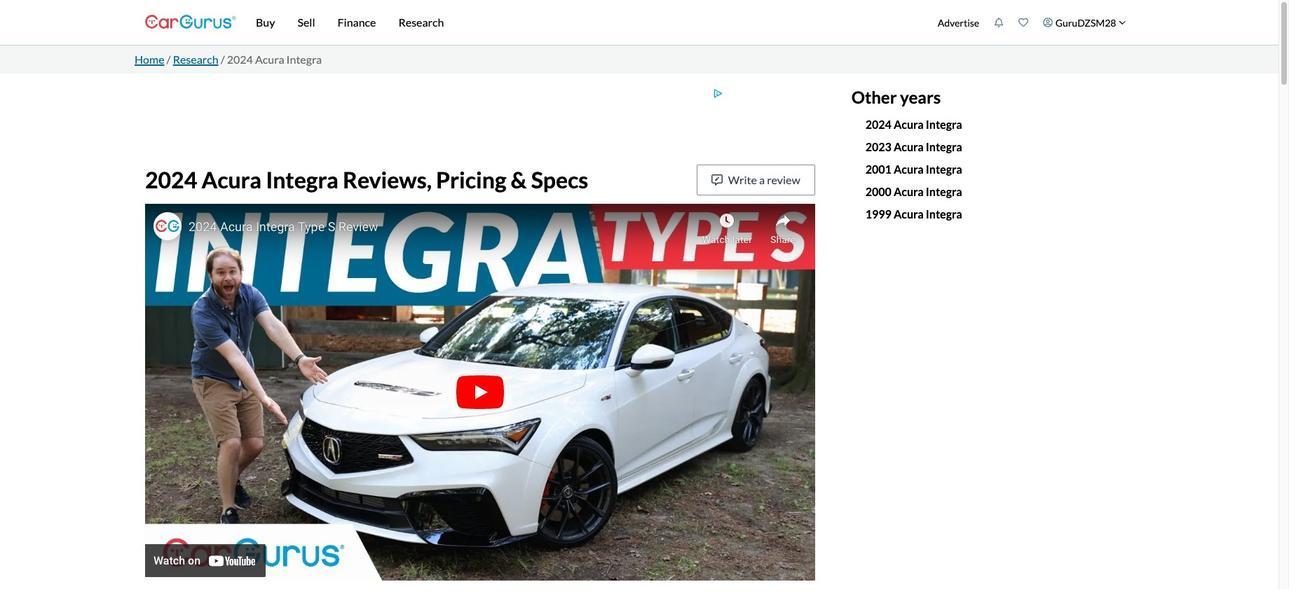 Task type: locate. For each thing, give the bounding box(es) containing it.
1999 acura integra
[[866, 207, 962, 221]]

1 horizontal spatial /
[[221, 53, 225, 66]]

0 vertical spatial 2024
[[227, 53, 253, 66]]

research down cargurus logo homepage link link
[[173, 53, 218, 66]]

integra for 1999 acura integra
[[926, 207, 962, 221]]

2023 acura integra
[[866, 140, 962, 153]]

write a review
[[728, 173, 800, 186]]

acura for 1999 acura integra
[[894, 207, 924, 221]]

home
[[135, 53, 164, 66]]

/
[[167, 53, 171, 66], [221, 53, 225, 66]]

integra for 2000 acura integra
[[926, 185, 962, 198]]

integra for 2024 acura integra
[[926, 118, 962, 131]]

1 horizontal spatial 2024
[[227, 53, 253, 66]]

gurudzsm28 button
[[1036, 3, 1134, 42]]

0 horizontal spatial /
[[167, 53, 171, 66]]

home / research / 2024 acura integra
[[135, 53, 322, 66]]

2 vertical spatial 2024
[[145, 166, 197, 193]]

reviews,
[[343, 166, 432, 193]]

1 horizontal spatial research
[[398, 15, 444, 29]]

sell button
[[286, 0, 326, 45]]

2000
[[866, 185, 892, 198]]

1 vertical spatial research
[[173, 53, 218, 66]]

/ right research link
[[221, 53, 225, 66]]

0 vertical spatial research
[[398, 15, 444, 29]]

review
[[767, 173, 800, 186]]

integra
[[286, 53, 322, 66], [926, 118, 962, 131], [926, 140, 962, 153], [926, 162, 962, 176], [266, 166, 338, 193], [926, 185, 962, 198], [926, 207, 962, 221]]

research inside popup button
[[398, 15, 444, 29]]

cargurus logo homepage link link
[[145, 2, 236, 42]]

finance
[[338, 15, 376, 29]]

/ right the home
[[167, 53, 171, 66]]

buy
[[256, 15, 275, 29]]

2023
[[866, 140, 892, 153]]

2001
[[866, 162, 892, 176]]

user icon image
[[1043, 18, 1053, 27]]

2 horizontal spatial 2024
[[866, 118, 892, 131]]

1999 acura integra link
[[866, 207, 962, 221]]

sell
[[298, 15, 315, 29]]

research right finance
[[398, 15, 444, 29]]

gurudzsm28 menu item
[[1036, 3, 1134, 42]]

2000 acura integra
[[866, 185, 962, 198]]

write
[[728, 173, 757, 186]]

advertise
[[938, 16, 979, 28]]

acura for 2024 acura integra reviews, pricing & specs
[[201, 166, 261, 193]]

pricing
[[436, 166, 506, 193]]

2024 for 2024 acura integra
[[866, 118, 892, 131]]

2001 acura integra link
[[866, 162, 962, 176]]

menu
[[930, 3, 1134, 42]]

open notifications image
[[994, 18, 1004, 27]]

buy button
[[245, 0, 286, 45]]

0 horizontal spatial research
[[173, 53, 218, 66]]

1 vertical spatial 2024
[[866, 118, 892, 131]]

advertisement region
[[225, 88, 735, 151]]

0 horizontal spatial 2024
[[145, 166, 197, 193]]

acura
[[255, 53, 284, 66], [894, 118, 924, 131], [894, 140, 924, 153], [894, 162, 924, 176], [201, 166, 261, 193], [894, 185, 924, 198], [894, 207, 924, 221]]

gurudzsm28
[[1056, 16, 1116, 28]]

2024
[[227, 53, 253, 66], [866, 118, 892, 131], [145, 166, 197, 193]]

menu bar
[[236, 0, 930, 45]]

research
[[398, 15, 444, 29], [173, 53, 218, 66]]

years
[[900, 87, 941, 107]]

acura for 2001 acura integra
[[894, 162, 924, 176]]

acura for 2024 acura integra
[[894, 118, 924, 131]]



Task type: describe. For each thing, give the bounding box(es) containing it.
a
[[759, 173, 765, 186]]

2 / from the left
[[221, 53, 225, 66]]

home link
[[135, 53, 164, 66]]

specs
[[531, 166, 588, 193]]

acura for 2023 acura integra
[[894, 140, 924, 153]]

2024 for 2024 acura integra reviews, pricing & specs
[[145, 166, 197, 193]]

2024 acura integra reviews, pricing & specs
[[145, 166, 588, 193]]

1 / from the left
[[167, 53, 171, 66]]

other years
[[852, 87, 941, 107]]

menu containing advertise
[[930, 3, 1134, 42]]

2000 acura integra link
[[866, 185, 962, 198]]

1999
[[866, 207, 892, 221]]

comment alt edit image
[[711, 175, 723, 186]]

finance button
[[326, 0, 387, 45]]

other
[[852, 87, 897, 107]]

2023 acura integra link
[[866, 140, 962, 153]]

&
[[511, 166, 527, 193]]

saved cars image
[[1019, 18, 1029, 27]]

integra for 2023 acura integra
[[926, 140, 962, 153]]

write a review button
[[697, 165, 815, 196]]

acura for 2000 acura integra
[[894, 185, 924, 198]]

2024 acura integra link
[[866, 118, 962, 131]]

integra for 2024 acura integra reviews, pricing & specs
[[266, 166, 338, 193]]

menu bar containing buy
[[236, 0, 930, 45]]

research link
[[173, 53, 218, 66]]

integra for 2001 acura integra
[[926, 162, 962, 176]]

cargurus logo homepage link image
[[145, 2, 236, 42]]

research button
[[387, 0, 455, 45]]

2001 acura integra
[[866, 162, 962, 176]]

advertise link
[[930, 3, 987, 42]]

2024 acura integra
[[866, 118, 962, 131]]

chevron down image
[[1119, 19, 1126, 26]]



Task type: vqa. For each thing, say whether or not it's contained in the screenshot.
GuruDZSM28 popup button
yes



